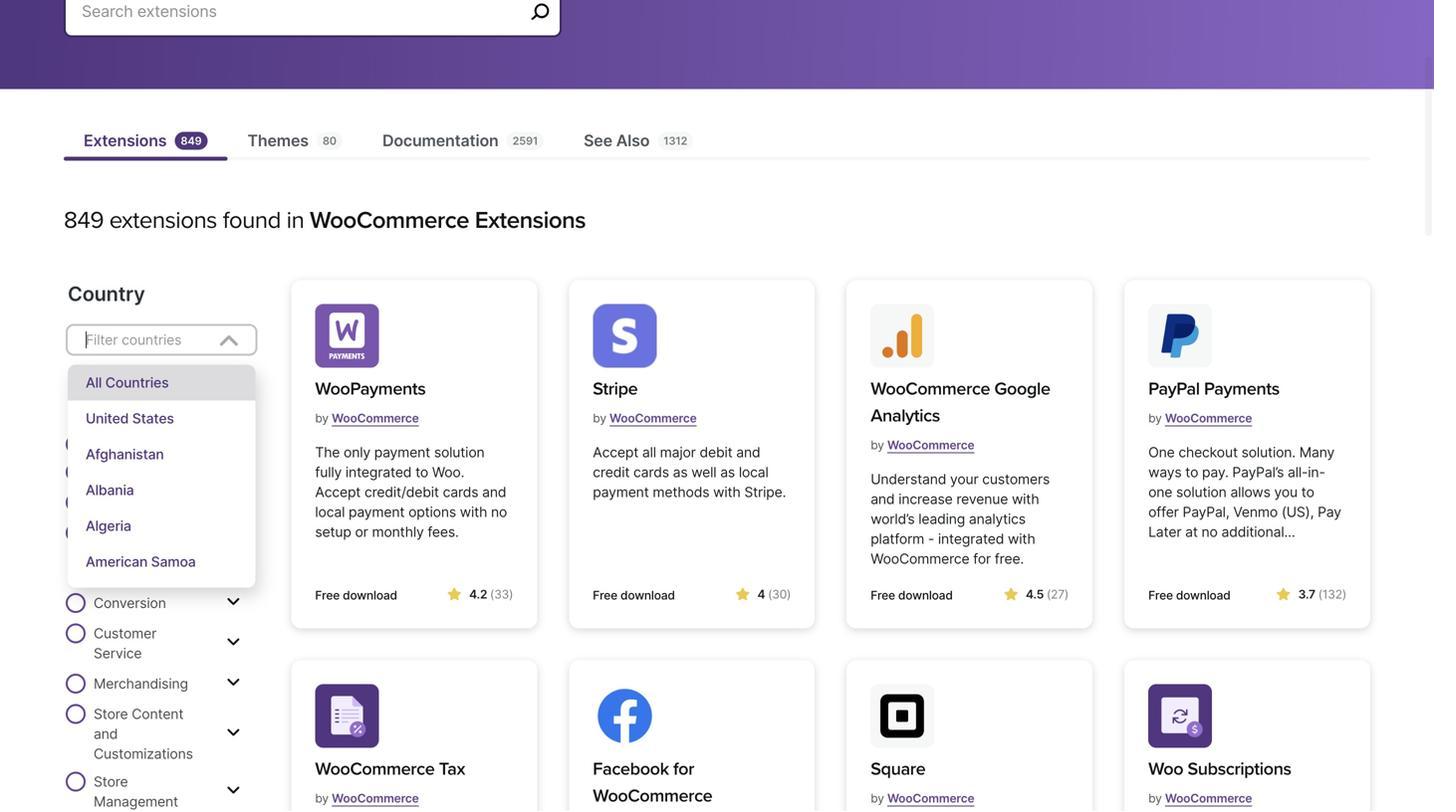 Task type: vqa. For each thing, say whether or not it's contained in the screenshot.


Task type: locate. For each thing, give the bounding box(es) containing it.
paypal,
[[1183, 504, 1230, 521]]

0 horizontal spatial no
[[491, 504, 507, 521]]

1 horizontal spatial cards
[[633, 464, 669, 481]]

monthly
[[372, 524, 424, 541]]

developed by woo
[[94, 464, 214, 481]]

payments
[[1204, 378, 1280, 400], [94, 494, 157, 511]]

and right credit/debit
[[482, 484, 506, 501]]

methods
[[653, 484, 709, 501]]

local inside accept all major debit and credit cards as well as local payment methods with stripe.
[[739, 464, 769, 481]]

local inside the only payment solution fully integrated to woo. accept credit/debit cards and local payment options with no setup or monthly fees.
[[315, 504, 345, 521]]

extensions
[[109, 206, 217, 235]]

0 vertical spatial store
[[94, 706, 128, 723]]

by woocommerce for paypal payments
[[1148, 411, 1252, 426]]

payment up or
[[349, 504, 405, 521]]

4 ( 30 )
[[757, 588, 791, 602]]

0 horizontal spatial to
[[415, 464, 428, 481]]

0 vertical spatial integrated
[[345, 464, 412, 481]]

4 download from the left
[[1176, 589, 1231, 603]]

you
[[1274, 484, 1298, 501]]

by down woo subscriptions link
[[1148, 792, 1162, 806]]

customer
[[94, 625, 156, 642]]

0 vertical spatial cards
[[633, 464, 669, 481]]

solution.
[[1242, 444, 1296, 461]]

by woocommerce
[[315, 411, 419, 426], [593, 411, 697, 426], [1148, 411, 1252, 426], [871, 438, 974, 453], [315, 792, 419, 806], [871, 792, 974, 806], [1148, 792, 1252, 806]]

to left woo. at the bottom left
[[415, 464, 428, 481]]

with down well
[[713, 484, 741, 501]]

(
[[490, 588, 494, 602], [768, 588, 772, 602], [1047, 588, 1051, 602], [1318, 588, 1322, 602]]

payment up credit/debit
[[374, 444, 430, 461]]

woocommerce down -
[[871, 551, 970, 568]]

and down "algeria" option
[[150, 545, 174, 562]]

woocommerce down paypal payments link
[[1165, 411, 1252, 426]]

no inside 'one checkout solution. many ways to pay. paypal's all-in- one solution allows you to offer paypal, venmo (us), pay later at no additional...'
[[1202, 524, 1218, 541]]

None search field
[[64, 0, 562, 61]]

0 horizontal spatial woo
[[186, 464, 214, 481]]

woocommerce link down analytics
[[887, 430, 974, 461]]

woocommerce link down woo subscriptions link
[[1165, 784, 1252, 812]]

0 horizontal spatial cards
[[443, 484, 478, 501]]

1 vertical spatial solution
[[1176, 484, 1227, 501]]

afghanistan option
[[68, 437, 255, 473]]

integrated
[[345, 464, 412, 481], [938, 531, 1004, 548]]

and up customizations
[[94, 726, 118, 743]]

woocommerce
[[310, 206, 469, 235], [871, 378, 990, 400], [332, 411, 419, 426], [610, 411, 697, 426], [1165, 411, 1252, 426], [887, 438, 974, 453], [871, 551, 970, 568], [315, 759, 435, 780], [593, 786, 712, 807], [332, 792, 419, 806], [887, 792, 974, 806], [1165, 792, 1252, 806]]

store inside store content and customizations
[[94, 706, 128, 723]]

list box
[[68, 365, 255, 616]]

woo left subscriptions
[[1148, 759, 1183, 780]]

1 ( from the left
[[490, 588, 494, 602]]

0 vertical spatial local
[[739, 464, 769, 481]]

all up united
[[86, 374, 102, 391]]

woo up "algeria" option
[[186, 464, 214, 481]]

integrated down analytics
[[938, 531, 1004, 548]]

0 horizontal spatial 849
[[64, 206, 104, 235]]

woocommerce down analytics
[[887, 438, 974, 453]]

woocommerce link down woopayments link
[[332, 403, 419, 434]]

3 free download from the left
[[871, 589, 953, 603]]

0 vertical spatial payment
[[374, 444, 430, 461]]

849 for 849
[[181, 134, 202, 147]]

1 horizontal spatial to
[[1185, 464, 1198, 481]]

by woocommerce for woocommerce tax
[[315, 792, 419, 806]]

service
[[94, 645, 142, 662]]

0 vertical spatial payments
[[1204, 378, 1280, 400]]

) for woocommerce google analytics
[[1065, 588, 1069, 602]]

united states
[[86, 410, 174, 427]]

woo subscriptions link
[[1148, 756, 1291, 783]]

countries
[[105, 374, 169, 391]]

( right 4.2
[[490, 588, 494, 602]]

extensions down 2591
[[475, 206, 586, 235]]

accept
[[593, 444, 639, 461], [315, 484, 361, 501]]

( for woopayments
[[490, 588, 494, 602]]

1 vertical spatial all
[[94, 436, 110, 453]]

) for woopayments
[[509, 588, 513, 602]]

849 up extensions
[[181, 134, 202, 147]]

square link
[[871, 756, 974, 783]]

themes
[[247, 131, 309, 150]]

and inside understand your customers and increase revenue with world's leading analytics platform - integrated with woocommerce for free.
[[871, 491, 895, 508]]

andorra
[[86, 590, 138, 606]]

1 horizontal spatial local
[[739, 464, 769, 481]]

Filter countries field
[[66, 324, 257, 616], [84, 327, 205, 353]]

store up management
[[94, 774, 128, 791]]

1 vertical spatial cards
[[443, 484, 478, 501]]

1 free download from the left
[[315, 589, 397, 603]]

store inside store management
[[94, 774, 128, 791]]

for right facebook at the bottom left
[[673, 759, 694, 780]]

woocommerce link down stripe "link"
[[610, 403, 697, 434]]

0 vertical spatial no
[[491, 504, 507, 521]]

world's
[[871, 511, 915, 528]]

local up setup
[[315, 504, 345, 521]]

0 vertical spatial accept
[[593, 444, 639, 461]]

revenue
[[956, 491, 1008, 508]]

no inside the only payment solution fully integrated to woo. accept credit/debit cards and local payment options with no setup or monthly fees.
[[491, 504, 507, 521]]

0 vertical spatial 849
[[181, 134, 202, 147]]

2 download from the left
[[620, 589, 675, 603]]

for left free.
[[973, 551, 991, 568]]

) right 4.2
[[509, 588, 513, 602]]

cards down all
[[633, 464, 669, 481]]

american samoa option
[[68, 544, 255, 580]]

Search extensions search field
[[82, 0, 524, 25]]

by up the
[[315, 411, 329, 426]]

( right "3.7"
[[1318, 588, 1322, 602]]

0 vertical spatial for
[[973, 551, 991, 568]]

solution
[[434, 444, 485, 461], [1176, 484, 1227, 501]]

4
[[757, 588, 765, 602]]

found
[[223, 206, 281, 235]]

payment inside accept all major debit and credit cards as well as local payment methods with stripe.
[[593, 484, 649, 501]]

1 ) from the left
[[509, 588, 513, 602]]

facebook for woocommerce link
[[593, 756, 791, 810]]

1 download from the left
[[343, 589, 397, 603]]

and inside accept all major debit and credit cards as well as local payment methods with stripe.
[[736, 444, 760, 461]]

cards down woo. at the bottom left
[[443, 484, 478, 501]]

all down united
[[94, 436, 110, 453]]

woocommerce inside woocommerce google analytics
[[871, 378, 990, 400]]

1 vertical spatial payments
[[94, 494, 157, 511]]

2 show subcategories image from the top
[[226, 635, 240, 651]]

1 vertical spatial extensions
[[475, 206, 586, 235]]

by down analytics
[[871, 438, 884, 453]]

by woocommerce down paypal payments link
[[1148, 411, 1252, 426]]

849
[[181, 134, 202, 147], [64, 206, 104, 235]]

allows
[[1230, 484, 1271, 501]]

united states option
[[68, 401, 255, 437]]

local
[[739, 464, 769, 481], [315, 504, 345, 521]]

3.7 ( 132 )
[[1298, 588, 1347, 602]]

1 vertical spatial for
[[673, 759, 694, 780]]

by woocommerce down stripe "link"
[[593, 411, 697, 426]]

0 vertical spatial woo
[[186, 464, 214, 481]]

3 ( from the left
[[1047, 588, 1051, 602]]

1 horizontal spatial woo
[[1148, 759, 1183, 780]]

1 horizontal spatial for
[[973, 551, 991, 568]]

checkout
[[1179, 444, 1238, 461]]

by woocommerce down woopayments link
[[315, 411, 419, 426]]

by woocommerce for woo subscriptions
[[1148, 792, 1252, 806]]

show subcategories image for store management
[[226, 783, 240, 799]]

free for paypal payments
[[1148, 589, 1173, 603]]

0 horizontal spatial local
[[315, 504, 345, 521]]

3 download from the left
[[898, 589, 953, 603]]

0 vertical spatial all
[[86, 374, 102, 391]]

extensions down states
[[114, 436, 186, 453]]

849 up country
[[64, 206, 104, 235]]

and up world's
[[871, 491, 895, 508]]

woocommerce link down square link
[[887, 784, 974, 812]]

woocommerce link down woocommerce tax link
[[332, 784, 419, 812]]

one checkout solution. many ways to pay. paypal's all-in- one solution allows you to offer paypal, venmo (us), pay later at no additional...
[[1148, 444, 1341, 541]]

2 ( from the left
[[768, 588, 772, 602]]

2 horizontal spatial to
[[1301, 484, 1314, 501]]

1312
[[664, 134, 687, 147]]

1 horizontal spatial solution
[[1176, 484, 1227, 501]]

payments right paypal
[[1204, 378, 1280, 400]]

4 free download from the left
[[1148, 589, 1231, 603]]

by woocommerce down woocommerce tax link
[[315, 792, 419, 806]]

payment down credit
[[593, 484, 649, 501]]

no
[[491, 504, 507, 521], [1202, 524, 1218, 541]]

download
[[343, 589, 397, 603], [620, 589, 675, 603], [898, 589, 953, 603], [1176, 589, 1231, 603]]

cards
[[633, 464, 669, 481], [443, 484, 478, 501]]

) right 4.5
[[1065, 588, 1069, 602]]

woocommerce link for paypal payments
[[1165, 403, 1252, 434]]

venmo
[[1233, 504, 1278, 521]]

3 ) from the left
[[1065, 588, 1069, 602]]

1 show subcategories image from the top
[[226, 595, 240, 610]]

united
[[86, 410, 129, 427]]

0 horizontal spatial integrated
[[345, 464, 412, 481]]

by woocommerce down woo subscriptions link
[[1148, 792, 1252, 806]]

merchandising
[[94, 676, 188, 693]]

and right debit
[[736, 444, 760, 461]]

customizations
[[94, 746, 193, 763]]

woocommerce left tax
[[315, 759, 435, 780]]

4 ( from the left
[[1318, 588, 1322, 602]]

accept all major debit and credit cards as well as local payment methods with stripe.
[[593, 444, 786, 501]]

american samoa
[[86, 554, 196, 571]]

( right 4
[[768, 588, 772, 602]]

0 horizontal spatial accept
[[315, 484, 361, 501]]

woocommerce right in
[[310, 206, 469, 235]]

( right 4.5
[[1047, 588, 1051, 602]]

extensions up extensions
[[84, 131, 167, 150]]

1 free from the left
[[315, 589, 340, 603]]

cards inside accept all major debit and credit cards as well as local payment methods with stripe.
[[633, 464, 669, 481]]

with inside accept all major debit and credit cards as well as local payment methods with stripe.
[[713, 484, 741, 501]]

management
[[94, 794, 178, 811]]

3 show subcategories image from the top
[[226, 726, 240, 741]]

local up stripe.
[[739, 464, 769, 481]]

integrated inside understand your customers and increase revenue with world's leading analytics platform - integrated with woocommerce for free.
[[938, 531, 1004, 548]]

1 vertical spatial accept
[[315, 484, 361, 501]]

accept down fully
[[315, 484, 361, 501]]

1 horizontal spatial no
[[1202, 524, 1218, 541]]

2 free download from the left
[[593, 589, 675, 603]]

1 horizontal spatial as
[[720, 464, 735, 481]]

all inside option
[[86, 374, 102, 391]]

0 horizontal spatial payments
[[94, 494, 157, 511]]

( for paypal payments
[[1318, 588, 1322, 602]]

woocommerce link for woocommerce google analytics
[[887, 430, 974, 461]]

1 horizontal spatial accept
[[593, 444, 639, 461]]

woocommerce down facebook at the bottom left
[[593, 786, 712, 807]]

payments up algeria
[[94, 494, 157, 511]]

1 vertical spatial payment
[[593, 484, 649, 501]]

woopayments
[[315, 378, 426, 400]]

with down the customers
[[1012, 491, 1039, 508]]

one
[[1148, 484, 1172, 501]]

0 horizontal spatial for
[[673, 759, 694, 780]]

) right 4
[[787, 588, 791, 602]]

0 horizontal spatial solution
[[434, 444, 485, 461]]

all for all countries
[[86, 374, 102, 391]]

1 horizontal spatial 849
[[181, 134, 202, 147]]

woocommerce link for square
[[887, 784, 974, 812]]

solution up woo. at the bottom left
[[434, 444, 485, 461]]

payment
[[374, 444, 430, 461], [593, 484, 649, 501], [349, 504, 405, 521]]

no right options
[[491, 504, 507, 521]]

solution up the paypal,
[[1176, 484, 1227, 501]]

) for paypal payments
[[1342, 588, 1347, 602]]

solution inside 'one checkout solution. many ways to pay. paypal's all-in- one solution allows you to offer paypal, venmo (us), pay later at no additional...'
[[1176, 484, 1227, 501]]

1 vertical spatial woo
[[1148, 759, 1183, 780]]

0 vertical spatial solution
[[434, 444, 485, 461]]

4 ) from the left
[[1342, 588, 1347, 602]]

woocommerce tax link
[[315, 756, 465, 783]]

woocommerce link for woocommerce tax
[[332, 784, 419, 812]]

by up "one"
[[1148, 411, 1162, 426]]

by woocommerce down analytics
[[871, 438, 974, 453]]

1 vertical spatial integrated
[[938, 531, 1004, 548]]

2 as from the left
[[720, 464, 735, 481]]

1 vertical spatial 849
[[64, 206, 104, 235]]

by down square
[[871, 792, 884, 806]]

1 vertical spatial store
[[94, 774, 128, 791]]

understand
[[871, 471, 946, 488]]

one
[[1148, 444, 1175, 461]]

1 vertical spatial local
[[315, 504, 345, 521]]

3 free from the left
[[871, 589, 895, 603]]

fulfillment
[[94, 565, 159, 582]]

( for stripe
[[768, 588, 772, 602]]

) right "3.7"
[[1342, 588, 1347, 602]]

all extensions
[[94, 436, 186, 453]]

to down in- on the right
[[1301, 484, 1314, 501]]

square
[[871, 759, 926, 780]]

category
[[68, 389, 156, 414]]

0 vertical spatial extensions
[[84, 131, 167, 150]]

2 free from the left
[[593, 589, 618, 603]]

only
[[344, 444, 370, 461]]

1 horizontal spatial integrated
[[938, 531, 1004, 548]]

show subcategories image
[[226, 595, 240, 610], [226, 635, 240, 651], [226, 726, 240, 741], [226, 783, 240, 799]]

as down debit
[[720, 464, 735, 481]]

2 store from the top
[[94, 774, 128, 791]]

samoa
[[151, 554, 196, 571]]

by woocommerce down square link
[[871, 792, 974, 806]]

1 store from the top
[[94, 706, 128, 723]]

store for store content and customizations
[[94, 706, 128, 723]]

accept up credit
[[593, 444, 639, 461]]

stripe
[[593, 378, 638, 400]]

4 show subcategories image from the top
[[226, 783, 240, 799]]

by down woocommerce tax link
[[315, 792, 329, 806]]

content
[[132, 706, 184, 723]]

free for woocommerce google analytics
[[871, 589, 895, 603]]

no right "at"
[[1202, 524, 1218, 541]]

integrated down only
[[345, 464, 412, 481]]

woocommerce link
[[332, 403, 419, 434], [610, 403, 697, 434], [1165, 403, 1252, 434], [887, 430, 974, 461], [332, 784, 419, 812], [887, 784, 974, 812], [1165, 784, 1252, 812]]

integrated inside the only payment solution fully integrated to woo. accept credit/debit cards and local payment options with no setup or monthly fees.
[[345, 464, 412, 481]]

free download
[[315, 589, 397, 603], [593, 589, 675, 603], [871, 589, 953, 603], [1148, 589, 1231, 603]]

paypal's
[[1232, 464, 1284, 481]]

0 horizontal spatial as
[[673, 464, 688, 481]]

1 vertical spatial no
[[1202, 524, 1218, 541]]

woocommerce up analytics
[[871, 378, 990, 400]]

show subcategories image for customer service
[[226, 635, 240, 651]]

by down stripe
[[593, 411, 606, 426]]

also
[[616, 131, 650, 150]]

extensions
[[84, 131, 167, 150], [475, 206, 586, 235], [114, 436, 186, 453]]

4 free from the left
[[1148, 589, 1173, 603]]

2 ) from the left
[[787, 588, 791, 602]]

by for woocommerce google analytics
[[871, 438, 884, 453]]

4.2
[[469, 588, 487, 602]]

as up methods
[[673, 464, 688, 481]]

algeria option
[[68, 508, 255, 544]]

woocommerce link down paypal payments link
[[1165, 403, 1252, 434]]

setup
[[315, 524, 351, 541]]

store down merchandising
[[94, 706, 128, 723]]

1 horizontal spatial payments
[[1204, 378, 1280, 400]]

with right options
[[460, 504, 487, 521]]

to left the pay.
[[1185, 464, 1198, 481]]

stripe link
[[593, 376, 697, 403]]



Task type: describe. For each thing, give the bounding box(es) containing it.
80
[[323, 134, 337, 147]]

download for woocommerce google analytics
[[898, 589, 953, 603]]

free for stripe
[[593, 589, 618, 603]]

4.5 ( 27 )
[[1026, 588, 1069, 602]]

(us),
[[1282, 504, 1314, 521]]

woo subscriptions
[[1148, 759, 1291, 780]]

849 for 849 extensions found in woocommerce extensions
[[64, 206, 104, 235]]

woocommerce google analytics link
[[871, 376, 1069, 430]]

woocommerce tax
[[315, 759, 465, 780]]

google
[[994, 378, 1050, 400]]

with up free.
[[1008, 531, 1035, 548]]

woocommerce google analytics
[[871, 378, 1050, 427]]

849 extensions found in woocommerce extensions
[[64, 206, 586, 235]]

andorra option
[[68, 580, 255, 616]]

4.2 ( 33 )
[[469, 588, 513, 602]]

woo.
[[432, 464, 464, 481]]

download for paypal payments
[[1176, 589, 1231, 603]]

all countries option
[[68, 365, 255, 401]]

documentation
[[382, 131, 499, 150]]

afghanistan
[[86, 446, 164, 463]]

by for woocommerce tax
[[315, 792, 329, 806]]

by for stripe
[[593, 411, 606, 426]]

by for woo subscriptions
[[1148, 792, 1162, 806]]

increase
[[899, 491, 953, 508]]

understand your customers and increase revenue with world's leading analytics platform - integrated with woocommerce for free.
[[871, 471, 1050, 568]]

free.
[[995, 551, 1024, 568]]

woocommerce down stripe "link"
[[610, 411, 697, 426]]

by for paypal payments
[[1148, 411, 1162, 426]]

all-
[[1288, 464, 1308, 481]]

by for woopayments
[[315, 411, 329, 426]]

woocommerce link for stripe
[[610, 403, 697, 434]]

solution inside the only payment solution fully integrated to woo. accept credit/debit cards and local payment options with no setup or monthly fees.
[[434, 444, 485, 461]]

filter countries field containing all countries
[[66, 324, 257, 616]]

developed
[[94, 464, 162, 481]]

woocommerce link for woopayments
[[332, 403, 419, 434]]

albania
[[86, 482, 134, 499]]

offer
[[1148, 504, 1179, 521]]

angle down image
[[219, 328, 239, 352]]

analytics
[[871, 405, 940, 427]]

store for store management
[[94, 774, 128, 791]]

woocommerce down woocommerce tax link
[[332, 792, 419, 806]]

many
[[1299, 444, 1335, 461]]

woocommerce down woopayments link
[[332, 411, 419, 426]]

for inside understand your customers and increase revenue with world's leading analytics platform - integrated with woocommerce for free.
[[973, 551, 991, 568]]

in-
[[1308, 464, 1325, 481]]

132
[[1322, 588, 1342, 602]]

conversion
[[94, 595, 166, 612]]

with inside the only payment solution fully integrated to woo. accept credit/debit cards and local payment options with no setup or monthly fees.
[[460, 504, 487, 521]]

woocommerce down woo subscriptions link
[[1165, 792, 1252, 806]]

store content and customizations
[[94, 706, 193, 763]]

delivery
[[94, 545, 146, 562]]

2 vertical spatial extensions
[[114, 436, 186, 453]]

shipping, delivery and fulfillment
[[94, 525, 174, 582]]

by woocommerce for stripe
[[593, 411, 697, 426]]

free download for stripe
[[593, 589, 675, 603]]

customer service
[[94, 625, 156, 662]]

woocommerce down square link
[[887, 792, 974, 806]]

accept inside the only payment solution fully integrated to woo. accept credit/debit cards and local payment options with no setup or monthly fees.
[[315, 484, 361, 501]]

states
[[132, 410, 174, 427]]

33
[[494, 588, 509, 602]]

27
[[1051, 588, 1065, 602]]

show subcategories image
[[226, 675, 240, 691]]

fees.
[[428, 524, 459, 541]]

paypal payments
[[1148, 378, 1280, 400]]

paypal payments link
[[1148, 376, 1280, 403]]

debit
[[700, 444, 733, 461]]

woocommerce link for woo subscriptions
[[1165, 784, 1252, 812]]

30
[[772, 588, 787, 602]]

fully
[[315, 464, 342, 481]]

pay
[[1318, 504, 1341, 521]]

or
[[355, 524, 368, 541]]

the only payment solution fully integrated to woo. accept credit/debit cards and local payment options with no setup or monthly fees.
[[315, 444, 507, 541]]

the
[[315, 444, 340, 461]]

additional...
[[1221, 524, 1295, 541]]

customers
[[982, 471, 1050, 488]]

by for square
[[871, 792, 884, 806]]

by woocommerce for woocommerce google analytics
[[871, 438, 974, 453]]

later
[[1148, 524, 1182, 541]]

for inside facebook for woocommerce
[[673, 759, 694, 780]]

albania option
[[68, 473, 255, 508]]

( for woocommerce google analytics
[[1047, 588, 1051, 602]]

2591
[[512, 134, 538, 147]]

and inside shipping, delivery and fulfillment
[[150, 545, 174, 562]]

by down the all extensions
[[166, 464, 182, 481]]

store management
[[94, 774, 178, 811]]

show subcategories image for conversion
[[226, 595, 240, 610]]

paypal
[[1148, 378, 1200, 400]]

credit/debit
[[364, 484, 439, 501]]

country
[[68, 282, 145, 306]]

by woocommerce for square
[[871, 792, 974, 806]]

facebook
[[593, 759, 669, 780]]

list box containing all countries
[[68, 365, 255, 616]]

2 vertical spatial payment
[[349, 504, 405, 521]]

subscriptions
[[1188, 759, 1291, 780]]

options
[[408, 504, 456, 521]]

all countries
[[86, 374, 169, 391]]

pay.
[[1202, 464, 1229, 481]]

download for stripe
[[620, 589, 675, 603]]

all for all extensions
[[94, 436, 110, 453]]

1 as from the left
[[673, 464, 688, 481]]

stripe.
[[744, 484, 786, 501]]

woopayments link
[[315, 376, 426, 403]]

algeria
[[86, 518, 131, 535]]

tax
[[439, 759, 465, 780]]

woocommerce inside understand your customers and increase revenue with world's leading analytics platform - integrated with woocommerce for free.
[[871, 551, 970, 568]]

well
[[691, 464, 717, 481]]

accept inside accept all major debit and credit cards as well as local payment methods with stripe.
[[593, 444, 639, 461]]

-
[[928, 531, 934, 548]]

cards inside the only payment solution fully integrated to woo. accept credit/debit cards and local payment options with no setup or monthly fees.
[[443, 484, 478, 501]]

leading
[[919, 511, 965, 528]]

and inside the only payment solution fully integrated to woo. accept credit/debit cards and local payment options with no setup or monthly fees.
[[482, 484, 506, 501]]

free for woopayments
[[315, 589, 340, 603]]

free download for woopayments
[[315, 589, 397, 603]]

facebook for woocommerce
[[593, 759, 712, 807]]

) for stripe
[[787, 588, 791, 602]]

to inside the only payment solution fully integrated to woo. accept credit/debit cards and local payment options with no setup or monthly fees.
[[415, 464, 428, 481]]

free download for woocommerce google analytics
[[871, 589, 953, 603]]

by woocommerce for woopayments
[[315, 411, 419, 426]]

download for woopayments
[[343, 589, 397, 603]]

and inside store content and customizations
[[94, 726, 118, 743]]

free download for paypal payments
[[1148, 589, 1231, 603]]

show subcategories image for store content and customizations
[[226, 726, 240, 741]]

see also
[[584, 131, 650, 150]]

in
[[286, 206, 304, 235]]

all
[[642, 444, 656, 461]]

see
[[584, 131, 612, 150]]



